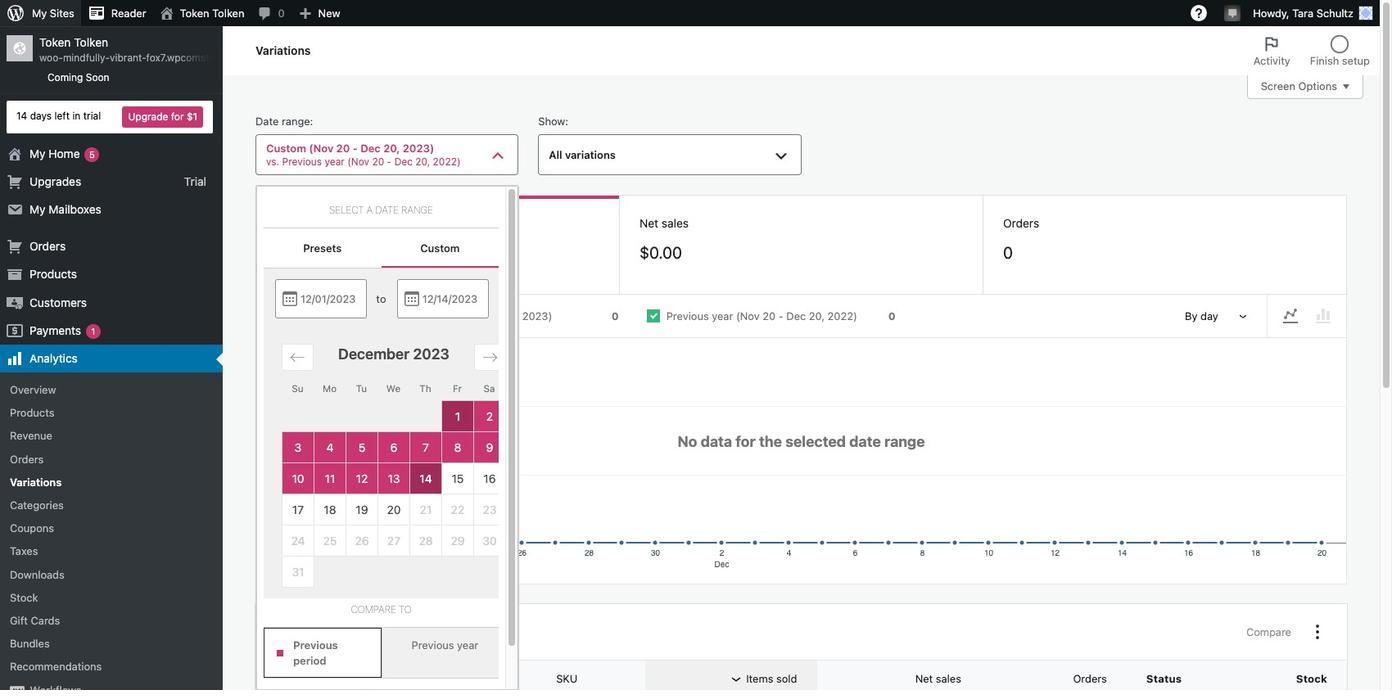 Task type: locate. For each thing, give the bounding box(es) containing it.
0 vertical spatial items sold
[[276, 216, 330, 230]]

18 button
[[314, 495, 346, 526]]

End Date text field
[[397, 279, 489, 319]]

stock
[[10, 591, 38, 604], [1296, 673, 1328, 686]]

fox7.wpcomstaging.com
[[146, 52, 257, 64]]

tab list containing activity
[[1244, 26, 1380, 75]]

1 vertical spatial token
[[39, 35, 71, 49]]

date range :
[[256, 115, 313, 128]]

custom tab panel
[[264, 268, 1008, 690]]

stock up gift
[[10, 591, 38, 604]]

new link
[[291, 0, 347, 26]]

0 horizontal spatial 14
[[16, 110, 27, 122]]

previous up period
[[293, 639, 338, 652]]

1 horizontal spatial net sales
[[915, 673, 962, 686]]

1 down fr
[[455, 409, 460, 423]]

sold
[[308, 216, 330, 230], [316, 308, 343, 324], [776, 673, 797, 686]]

0 inside toolbar navigation
[[278, 7, 285, 20]]

0 horizontal spatial range
[[282, 115, 310, 128]]

1 horizontal spatial token
[[180, 7, 209, 20]]

2 vertical spatial my
[[29, 202, 45, 216]]

20 down custom "button"
[[457, 310, 470, 323]]

2 horizontal spatial year
[[712, 310, 733, 323]]

14 left days
[[16, 110, 27, 122]]

finish setup
[[1310, 54, 1370, 67]]

range right date
[[401, 204, 433, 216]]

1 horizontal spatial 14
[[420, 472, 432, 486]]

0 vertical spatial net sales
[[640, 216, 689, 230]]

previous for previous period
[[293, 639, 338, 652]]

1 horizontal spatial stock
[[1296, 673, 1328, 686]]

5 right home
[[89, 149, 95, 159]]

1 vertical spatial 5
[[359, 440, 366, 454]]

None checkbox
[[633, 296, 910, 337]]

2023) for custom (nov 20 - dec 20, 2023) vs. previous year (nov 20 - dec 20, 2022)
[[403, 142, 434, 155]]

move backward to switch to the previous month. image
[[290, 350, 306, 365]]

year for previous year (nov 20 - dec 20, 2022)
[[712, 310, 733, 323]]

24
[[291, 534, 305, 548]]

20 inside option
[[457, 310, 470, 323]]

dec inside checkbox
[[787, 310, 806, 323]]

vs.
[[266, 156, 279, 168]]

None checkbox
[[356, 296, 633, 337]]

16
[[484, 472, 496, 486]]

21 button
[[410, 495, 442, 526]]

0 horizontal spatial stock
[[10, 591, 38, 604]]

options
[[1299, 80, 1338, 93]]

range right 'date' at left
[[282, 115, 310, 128]]

year inside custom tab panel
[[457, 639, 478, 652]]

1 vertical spatial 2023)
[[522, 310, 552, 323]]

orders inside 'performance indicators' menu
[[1003, 216, 1040, 230]]

1 horizontal spatial 1
[[455, 409, 460, 423]]

previous up "title"
[[412, 639, 454, 652]]

1 horizontal spatial 2022)
[[828, 310, 858, 323]]

0 horizontal spatial 2022)
[[433, 156, 461, 168]]

$1
[[187, 110, 197, 123]]

1 vertical spatial net sales
[[915, 673, 962, 686]]

0 vertical spatial 2022)
[[433, 156, 461, 168]]

payments
[[29, 323, 81, 337]]

9 button
[[474, 432, 506, 463]]

custom
[[266, 142, 306, 155], [420, 242, 460, 255], [390, 310, 428, 323]]

0 horizontal spatial 2023)
[[403, 142, 434, 155]]

1 vertical spatial stock
[[1296, 673, 1328, 686]]

stock inside main menu navigation
[[10, 591, 38, 604]]

menu bar
[[1268, 302, 1347, 331]]

custom inside custom (nov 20 - dec 20, 2023) vs. previous year (nov 20 - dec 20, 2022)
[[266, 142, 306, 155]]

4
[[326, 440, 334, 454]]

27 button
[[378, 526, 410, 557]]

20, up select a date range
[[416, 156, 430, 168]]

downloads link
[[0, 563, 223, 586]]

activity button
[[1244, 26, 1301, 75]]

previous
[[282, 156, 322, 168], [666, 310, 709, 323], [293, 639, 338, 652], [412, 639, 454, 652]]

items
[[276, 216, 305, 230], [276, 308, 312, 324], [746, 673, 774, 686]]

tara
[[1293, 7, 1314, 20]]

token tolken
[[180, 7, 244, 20]]

1 up 'analytics' link
[[91, 326, 95, 336]]

1 horizontal spatial tab list
[[1244, 26, 1380, 75]]

14 down 7 button
[[420, 472, 432, 486]]

payments 1
[[29, 323, 95, 337]]

1 orders link from the top
[[0, 233, 223, 261]]

1 horizontal spatial :
[[565, 115, 569, 128]]

my inside toolbar navigation
[[32, 7, 47, 20]]

31 button
[[282, 557, 314, 588]]

20, inside option
[[504, 310, 519, 323]]

net sales
[[640, 216, 689, 230], [915, 673, 962, 686]]

tab list up options
[[1244, 26, 1380, 75]]

0 horizontal spatial year
[[325, 156, 345, 168]]

7 button
[[410, 432, 442, 463]]

sku
[[556, 673, 578, 686]]

dec up move forward to switch to the next month. image
[[481, 310, 501, 323]]

dec down 'performance indicators' menu
[[787, 310, 806, 323]]

1 vertical spatial items sold
[[276, 308, 343, 324]]

my sites
[[32, 7, 74, 20]]

14 for 14
[[420, 472, 432, 486]]

custom (nov 20 - dec 20, 2023)
[[390, 310, 552, 323]]

20 inside checkbox
[[763, 310, 776, 323]]

:
[[310, 115, 313, 128], [565, 115, 569, 128]]

my down the upgrades
[[29, 202, 45, 216]]

1 vertical spatial tolken
[[74, 35, 108, 49]]

0 vertical spatial variations
[[256, 43, 311, 57]]

activity
[[1254, 54, 1291, 67]]

29
[[451, 534, 465, 548]]

10
[[292, 472, 304, 486]]

token up "woo-"
[[39, 35, 71, 49]]

14 inside button
[[420, 472, 432, 486]]

tab list down select a date range
[[264, 229, 499, 268]]

20, down 'performance indicators' menu
[[809, 310, 825, 323]]

orders link down my mailboxes link in the top left of the page
[[0, 233, 223, 261]]

1 horizontal spatial net
[[915, 673, 933, 686]]

period
[[293, 654, 326, 667]]

0 horizontal spatial tab list
[[264, 229, 499, 268]]

13
[[388, 472, 400, 486]]

main menu navigation
[[0, 26, 257, 690]]

0 horizontal spatial to
[[376, 292, 386, 306]]

previous right vs.
[[282, 156, 322, 168]]

- inside checkbox
[[779, 310, 784, 323]]

0 vertical spatial range
[[282, 115, 310, 128]]

23
[[483, 503, 497, 517]]

14
[[16, 110, 27, 122], [420, 472, 432, 486]]

0 horizontal spatial 5
[[89, 149, 95, 159]]

token inside the token tolken woo-mindfully-vibrant-fox7.wpcomstaging.com coming soon
[[39, 35, 71, 49]]

show
[[538, 115, 565, 128]]

token tolken link
[[153, 0, 251, 26]]

0 vertical spatial stock
[[10, 591, 38, 604]]

tolken up mindfully-
[[74, 35, 108, 49]]

1 vertical spatial variations
[[10, 476, 62, 489]]

14 inside main menu navigation
[[16, 110, 27, 122]]

1 : from the left
[[310, 115, 313, 128]]

token inside toolbar navigation
[[180, 7, 209, 20]]

20, up date
[[383, 142, 400, 155]]

0 vertical spatial net
[[640, 216, 659, 230]]

2
[[486, 409, 493, 423]]

11 button
[[314, 463, 346, 495]]

previous period
[[293, 639, 338, 667]]

0 horizontal spatial sales
[[662, 216, 689, 230]]

0 vertical spatial sold
[[308, 216, 330, 230]]

products
[[29, 267, 77, 281], [10, 406, 54, 420]]

20 down the '13' button
[[387, 503, 401, 517]]

howdy,
[[1253, 7, 1290, 20]]

1 vertical spatial 2022)
[[828, 310, 858, 323]]

1 vertical spatial tab list
[[264, 229, 499, 268]]

net inside button
[[915, 673, 933, 686]]

1 horizontal spatial year
[[457, 639, 478, 652]]

2022) inside checkbox
[[828, 310, 858, 323]]

1 products link from the top
[[0, 261, 223, 289]]

variations up period
[[275, 625, 339, 639]]

year for previous year
[[457, 639, 478, 652]]

gift cards link
[[0, 609, 223, 632]]

1 vertical spatial products
[[10, 406, 54, 420]]

1 inside 'payments 1'
[[91, 326, 95, 336]]

products up the customers
[[29, 267, 77, 281]]

variations down 0 link
[[256, 43, 311, 57]]

previous inside custom (nov 20 - dec 20, 2023) vs. previous year (nov 20 - dec 20, 2022)
[[282, 156, 322, 168]]

1 vertical spatial sales
[[936, 673, 962, 686]]

(nov
[[309, 142, 334, 155], [347, 156, 369, 168], [431, 310, 454, 323], [736, 310, 760, 323]]

my left home
[[29, 146, 45, 160]]

custom inside option
[[390, 310, 428, 323]]

items inside items sold link
[[276, 216, 305, 230]]

0 horizontal spatial net sales
[[640, 216, 689, 230]]

0 vertical spatial products
[[29, 267, 77, 281]]

1 horizontal spatial sales
[[936, 673, 962, 686]]

orders link up categories link
[[0, 448, 223, 471]]

14 for 14 days left in trial
[[16, 110, 27, 122]]

25
[[323, 534, 337, 548]]

1 vertical spatial year
[[712, 310, 733, 323]]

2 vertical spatial items sold
[[746, 673, 797, 686]]

tolken inside the token tolken woo-mindfully-vibrant-fox7.wpcomstaging.com coming soon
[[74, 35, 108, 49]]

13 button
[[378, 463, 410, 495]]

2 vertical spatial items
[[746, 673, 774, 686]]

compare to
[[351, 604, 412, 616]]

1 vertical spatial 14
[[420, 472, 432, 486]]

2 orders link from the top
[[0, 448, 223, 471]]

1 vertical spatial sold
[[316, 308, 343, 324]]

tolken left 0 link
[[212, 7, 244, 20]]

2 vertical spatial sold
[[776, 673, 797, 686]]

my for my sites
[[32, 7, 47, 20]]

calendar application
[[264, 329, 1008, 599]]

variations up categories
[[10, 476, 62, 489]]

1 vertical spatial custom
[[420, 242, 460, 255]]

1 vertical spatial 1
[[455, 409, 460, 423]]

0 vertical spatial year
[[325, 156, 345, 168]]

woo-
[[39, 52, 63, 64]]

5 up 12
[[359, 440, 366, 454]]

1 vertical spatial range
[[401, 204, 433, 216]]

screen options
[[1261, 80, 1338, 93]]

screen
[[1261, 80, 1296, 93]]

dec up the a
[[361, 142, 381, 155]]

items sold inside button
[[746, 673, 797, 686]]

0 horizontal spatial :
[[310, 115, 313, 128]]

upgrade for $1
[[128, 110, 197, 123]]

1 vertical spatial orders link
[[0, 448, 223, 471]]

0 horizontal spatial 1
[[91, 326, 95, 336]]

choose which values to display image
[[1308, 623, 1328, 642]]

net inside 'performance indicators' menu
[[640, 216, 659, 230]]

1 inside button
[[455, 409, 460, 423]]

orders button
[[1031, 665, 1127, 690]]

12
[[356, 472, 368, 486]]

1 vertical spatial products link
[[0, 402, 223, 425]]

12 button
[[346, 463, 378, 495]]

reader link
[[81, 0, 153, 26]]

upgrade
[[128, 110, 168, 123]]

custom up vs.
[[266, 142, 306, 155]]

token up the fox7.wpcomstaging.com at the left
[[180, 7, 209, 20]]

15 button
[[442, 463, 474, 495]]

1 vertical spatial net
[[915, 673, 933, 686]]

orders link
[[0, 233, 223, 261], [0, 448, 223, 471]]

previous down $0.00
[[666, 310, 709, 323]]

1
[[91, 326, 95, 336], [455, 409, 460, 423]]

0 vertical spatial 2023)
[[403, 142, 434, 155]]

5 inside my home 5
[[89, 149, 95, 159]]

tab list
[[1244, 26, 1380, 75], [264, 229, 499, 268]]

recommendations
[[10, 660, 102, 674]]

0 vertical spatial tolken
[[212, 7, 244, 20]]

2023) inside custom (nov 20 - dec 20, 2023) vs. previous year (nov 20 - dec 20, 2022)
[[403, 142, 434, 155]]

0 vertical spatial token
[[180, 7, 209, 20]]

bundles
[[10, 637, 50, 650]]

my for my mailboxes
[[29, 202, 45, 216]]

custom inside "button"
[[420, 242, 460, 255]]

net
[[640, 216, 659, 230], [915, 673, 933, 686]]

to right compare
[[399, 604, 412, 616]]

: right 'date' at left
[[310, 115, 313, 128]]

20 up select a date range
[[372, 156, 384, 168]]

tolken inside toolbar navigation
[[212, 7, 244, 20]]

th
[[420, 383, 431, 394]]

1 vertical spatial my
[[29, 146, 45, 160]]

to up december
[[376, 292, 386, 306]]

2 vertical spatial year
[[457, 639, 478, 652]]

0 vertical spatial tab list
[[1244, 26, 1380, 75]]

items sold inside items sold link
[[276, 216, 330, 230]]

dec
[[361, 142, 381, 155], [395, 156, 413, 168], [481, 310, 501, 323], [787, 310, 806, 323]]

net sales inside button
[[915, 673, 962, 686]]

20 down 'performance indicators' menu
[[763, 310, 776, 323]]

0 horizontal spatial token
[[39, 35, 71, 49]]

0 vertical spatial 1
[[91, 326, 95, 336]]

0 vertical spatial 14
[[16, 110, 27, 122]]

2023) inside option
[[522, 310, 552, 323]]

1 horizontal spatial tolken
[[212, 7, 244, 20]]

presets
[[303, 242, 342, 255]]

2 vertical spatial custom
[[390, 310, 428, 323]]

products link up the customers
[[0, 261, 223, 289]]

my left sites
[[32, 7, 47, 20]]

0 vertical spatial 5
[[89, 149, 95, 159]]

taxes
[[10, 545, 38, 558]]

custom up december 2023
[[390, 310, 428, 323]]

5
[[89, 149, 95, 159], [359, 440, 366, 454]]

stock down choose which values to display icon
[[1296, 673, 1328, 686]]

1 vertical spatial to
[[399, 604, 412, 616]]

1 horizontal spatial 2023)
[[522, 310, 552, 323]]

21
[[420, 503, 432, 517]]

toolbar navigation
[[0, 0, 1380, 29]]

0 vertical spatial custom
[[266, 142, 306, 155]]

2 : from the left
[[565, 115, 569, 128]]

previous inside checkbox
[[666, 310, 709, 323]]

20, right end date text field
[[504, 310, 519, 323]]

1 horizontal spatial 5
[[359, 440, 366, 454]]

fr
[[453, 383, 462, 394]]

17 button
[[282, 495, 314, 526]]

2 products link from the top
[[0, 402, 223, 425]]

0 vertical spatial sales
[[662, 216, 689, 230]]

0 horizontal spatial net
[[640, 216, 659, 230]]

automatewoo element
[[10, 686, 25, 690]]

0 vertical spatial my
[[32, 7, 47, 20]]

0 horizontal spatial tolken
[[74, 35, 108, 49]]

custom up end date text field
[[420, 242, 460, 255]]

previous for previous year
[[412, 639, 454, 652]]

Start Date text field
[[275, 279, 367, 319]]

0 vertical spatial orders link
[[0, 233, 223, 261]]

0 vertical spatial items
[[276, 216, 305, 230]]

coupons
[[10, 522, 54, 535]]

select
[[329, 204, 364, 216]]

0 vertical spatial products link
[[0, 261, 223, 289]]

products link down 'analytics' link
[[0, 402, 223, 425]]

products down overview at the bottom left of page
[[10, 406, 54, 420]]

: up all variations
[[565, 115, 569, 128]]



Task type: vqa. For each thing, say whether or not it's contained in the screenshot.
Tolken inside the "Token Tolken woo-mindfully-vibrant-fox7.wpcomstaging.com Coming Soon"
yes



Task type: describe. For each thing, give the bounding box(es) containing it.
my mailboxes link
[[0, 196, 223, 224]]

screen options button
[[1247, 75, 1364, 99]]

sales inside button
[[936, 673, 962, 686]]

1 horizontal spatial to
[[399, 604, 412, 616]]

trial
[[83, 110, 101, 122]]

22
[[451, 503, 465, 517]]

move forward to switch to the next month. image
[[482, 350, 498, 365]]

14 button
[[410, 463, 442, 495]]

28
[[419, 534, 433, 548]]

trial
[[184, 174, 206, 188]]

25 button
[[314, 526, 346, 557]]

sku button
[[546, 665, 607, 690]]

5 inside button
[[359, 440, 366, 454]]

items inside the items sold button
[[746, 673, 774, 686]]

previous for previous year (nov 20 - dec 20, 2022)
[[666, 310, 709, 323]]

(nov inside checkbox
[[736, 310, 760, 323]]

a
[[366, 204, 373, 216]]

schultz
[[1317, 7, 1354, 20]]

coming
[[48, 71, 83, 84]]

token for token tolken
[[180, 7, 209, 20]]

27
[[387, 534, 401, 548]]

previous year (nov 20 - dec 20, 2022)
[[666, 310, 858, 323]]

tab list containing presets
[[264, 229, 499, 268]]

variation
[[355, 673, 404, 686]]

22 button
[[442, 495, 474, 526]]

custom (nov 20 - dec 20, 2023) vs. previous year (nov 20 - dec 20, 2022)
[[266, 142, 461, 168]]

dec inside option
[[481, 310, 501, 323]]

token for token tolken woo-mindfully-vibrant-fox7.wpcomstaging.com coming soon
[[39, 35, 71, 49]]

sold inside button
[[776, 673, 797, 686]]

(nov inside option
[[431, 310, 454, 323]]

20 inside button
[[387, 503, 401, 517]]

sold inside 'performance indicators' menu
[[308, 216, 330, 230]]

overview
[[10, 383, 56, 396]]

recommendations link
[[0, 656, 223, 679]]

17
[[292, 503, 304, 517]]

coupons link
[[0, 517, 223, 540]]

date
[[256, 115, 279, 128]]

in
[[72, 110, 81, 122]]

none checkbox containing previous year (nov 20 - dec 20, 2022)
[[633, 296, 910, 337]]

none checkbox containing custom (nov 20 - dec 20, 2023)
[[356, 296, 633, 337]]

all
[[549, 148, 562, 162]]

notification image
[[1226, 6, 1239, 19]]

mindfully-
[[63, 52, 110, 64]]

2022) inside custom (nov 20 - dec 20, 2023) vs. previous year (nov 20 - dec 20, 2022)
[[433, 156, 461, 168]]

su
[[292, 383, 304, 394]]

line chart image
[[1281, 306, 1301, 326]]

year inside custom (nov 20 - dec 20, 2023) vs. previous year (nov 20 - dec 20, 2022)
[[325, 156, 345, 168]]

revenue
[[10, 430, 52, 443]]

4 button
[[314, 432, 346, 463]]

8
[[454, 440, 461, 454]]

11
[[325, 472, 335, 486]]

1 vertical spatial items
[[276, 308, 312, 324]]

tolken for token tolken woo-mindfully-vibrant-fox7.wpcomstaging.com coming soon
[[74, 35, 108, 49]]

2023) for custom (nov 20 - dec 20, 2023)
[[522, 310, 552, 323]]

18
[[324, 503, 336, 517]]

1 horizontal spatial range
[[401, 204, 433, 216]]

30 button
[[474, 526, 506, 557]]

28 button
[[410, 526, 442, 557]]

8 button
[[442, 432, 474, 463]]

customers
[[29, 295, 87, 309]]

0 vertical spatial to
[[376, 292, 386, 306]]

0 inside option
[[612, 310, 619, 323]]

2 button
[[474, 401, 506, 432]]

taxes link
[[0, 540, 223, 563]]

downloads
[[10, 568, 65, 581]]

net sales inside 'performance indicators' menu
[[640, 216, 689, 230]]

finish setup button
[[1301, 26, 1380, 75]]

3 button
[[282, 432, 314, 463]]

bar chart image
[[1314, 306, 1333, 326]]

custom for custom (nov 20 - dec 20, 2023)
[[390, 310, 428, 323]]

sa
[[484, 383, 495, 394]]

/
[[348, 673, 352, 686]]

performance indicators menu
[[256, 195, 1347, 295]]

23 button
[[474, 495, 506, 526]]

upgrade for $1 button
[[122, 106, 203, 127]]

new
[[318, 7, 340, 20]]

sales inside 'performance indicators' menu
[[662, 216, 689, 230]]

2023
[[413, 346, 450, 363]]

0 inside 'performance indicators' menu
[[1003, 243, 1013, 262]]

2 vertical spatial variations
[[275, 625, 339, 639]]

- inside option
[[473, 310, 478, 323]]

compare button
[[1240, 619, 1298, 646]]

howdy, tara schultz
[[1253, 7, 1354, 20]]

mo
[[323, 383, 337, 394]]

6
[[390, 440, 398, 454]]

gift cards
[[10, 614, 60, 627]]

days
[[30, 110, 52, 122]]

product
[[302, 673, 345, 686]]

5 button
[[346, 432, 378, 463]]

for
[[171, 110, 184, 123]]

variations inside main menu navigation
[[10, 476, 62, 489]]

tolken for token tolken
[[212, 7, 244, 20]]

$0.00
[[640, 243, 682, 262]]

custom for custom (nov 20 - dec 20, 2023) vs. previous year (nov 20 - dec 20, 2022)
[[266, 142, 306, 155]]

my for my home 5
[[29, 146, 45, 160]]

my mailboxes
[[29, 202, 101, 216]]

custom button
[[381, 229, 499, 268]]

categories link
[[0, 494, 223, 517]]

mailboxes
[[49, 202, 101, 216]]

custom for custom
[[420, 242, 460, 255]]

variations link
[[0, 471, 223, 494]]

7
[[423, 440, 429, 454]]

gift
[[10, 614, 28, 627]]

20 up select
[[336, 142, 350, 155]]

select a date range
[[329, 204, 433, 216]]

15
[[452, 472, 464, 486]]

soon
[[86, 71, 109, 84]]

reader
[[111, 7, 146, 20]]

product / variation title
[[302, 673, 428, 686]]

left
[[54, 110, 70, 122]]

dec up date
[[395, 156, 413, 168]]

revenue link
[[0, 425, 223, 448]]

date
[[375, 204, 399, 216]]

orders inside button
[[1073, 673, 1107, 686]]



